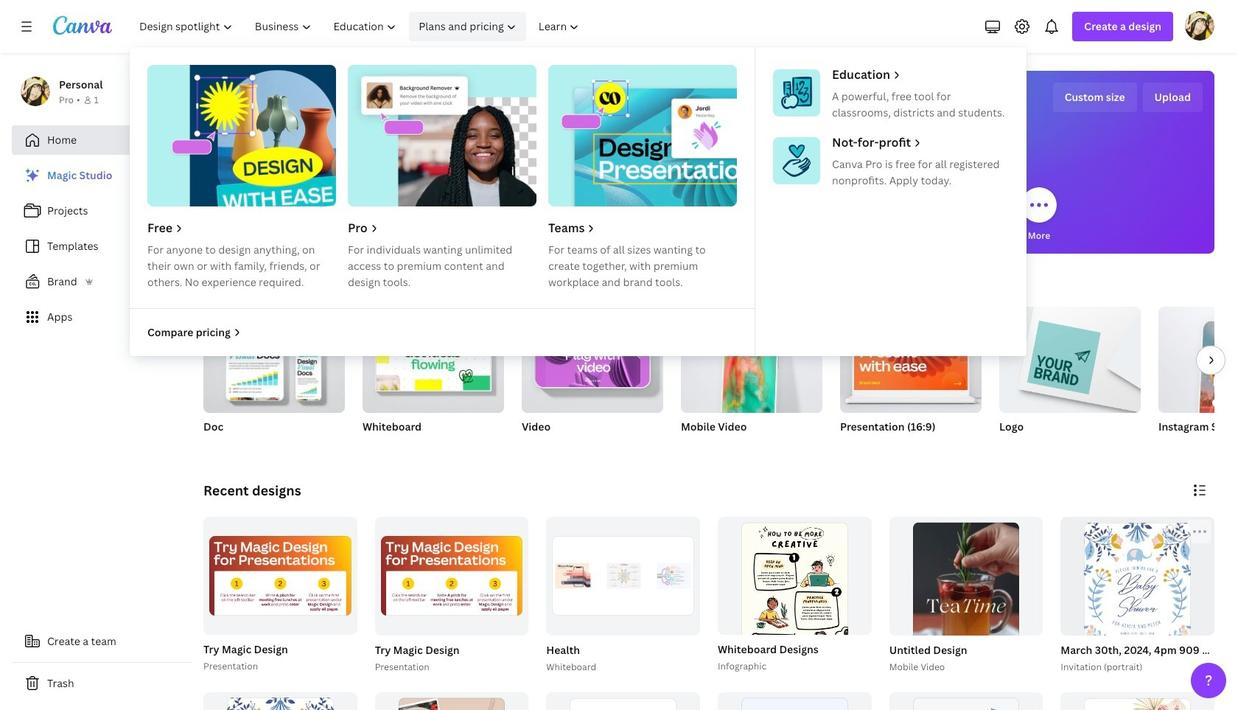Task type: locate. For each thing, give the bounding box(es) containing it.
None search field
[[488, 137, 931, 167]]

group
[[1000, 301, 1141, 453], [1000, 301, 1141, 413], [204, 307, 345, 453], [204, 307, 345, 413], [363, 307, 504, 453], [363, 307, 504, 413], [522, 307, 664, 453], [522, 307, 664, 413], [681, 307, 823, 453], [681, 307, 823, 422], [841, 307, 982, 453], [841, 307, 982, 413], [1159, 307, 1239, 453], [1159, 307, 1239, 413], [201, 517, 357, 674], [204, 517, 357, 635], [372, 517, 529, 674], [375, 517, 529, 635], [544, 517, 701, 674], [547, 517, 701, 635], [715, 517, 872, 710], [718, 517, 872, 710], [887, 517, 1044, 710], [1058, 517, 1239, 674], [1061, 517, 1215, 672], [204, 692, 357, 710], [375, 692, 529, 710], [547, 692, 701, 710], [718, 692, 872, 710], [890, 692, 1044, 710], [1061, 692, 1215, 710]]

list
[[12, 161, 192, 332]]

menu
[[130, 47, 1027, 356]]



Task type: vqa. For each thing, say whether or not it's contained in the screenshot.
"Top level navigation" element
yes



Task type: describe. For each thing, give the bounding box(es) containing it.
stephanie aranda image
[[1186, 11, 1215, 41]]

top level navigation element
[[130, 12, 1027, 356]]



